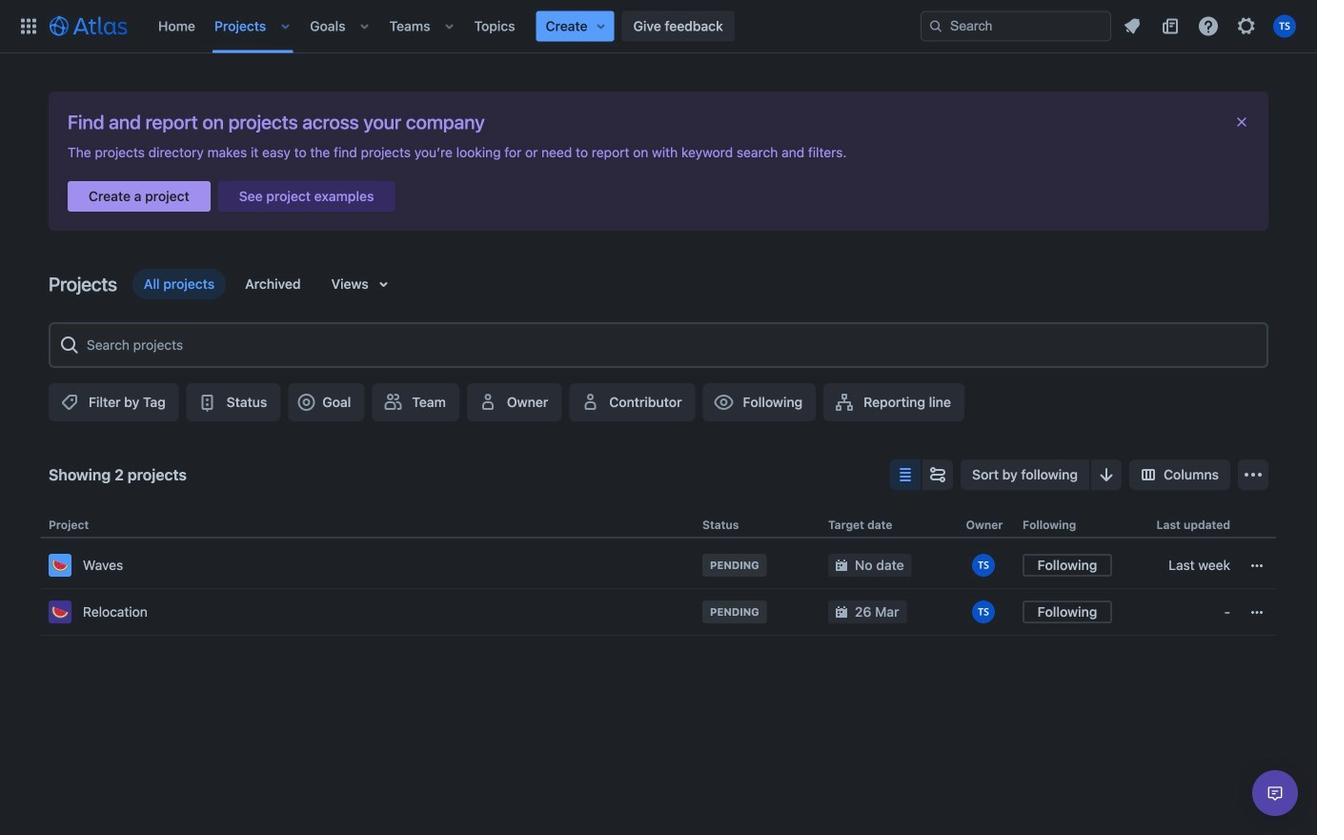 Task type: locate. For each thing, give the bounding box(es) containing it.
top element
[[11, 0, 921, 53]]

tag image
[[58, 391, 81, 414]]

settings image
[[1236, 15, 1259, 38]]

following image
[[713, 391, 736, 414]]

notifications image
[[1121, 15, 1144, 38]]

None search field
[[921, 11, 1112, 41]]

search projects image
[[58, 334, 81, 357]]

account image
[[1274, 15, 1297, 38]]

reverse sort order image
[[1096, 463, 1119, 486]]

banner
[[0, 0, 1318, 53]]

status image
[[196, 391, 219, 414]]



Task type: vqa. For each thing, say whether or not it's contained in the screenshot.
THE SEARCH PROJECTS icon
yes



Task type: describe. For each thing, give the bounding box(es) containing it.
close banner image
[[1235, 114, 1250, 130]]

Search field
[[921, 11, 1112, 41]]

open intercom messenger image
[[1265, 782, 1287, 805]]

search image
[[929, 19, 944, 34]]

Search projects field
[[81, 328, 1260, 362]]

display as list image
[[895, 463, 917, 486]]

display as timeline image
[[927, 463, 950, 486]]

switch to... image
[[17, 15, 40, 38]]

help image
[[1198, 15, 1221, 38]]



